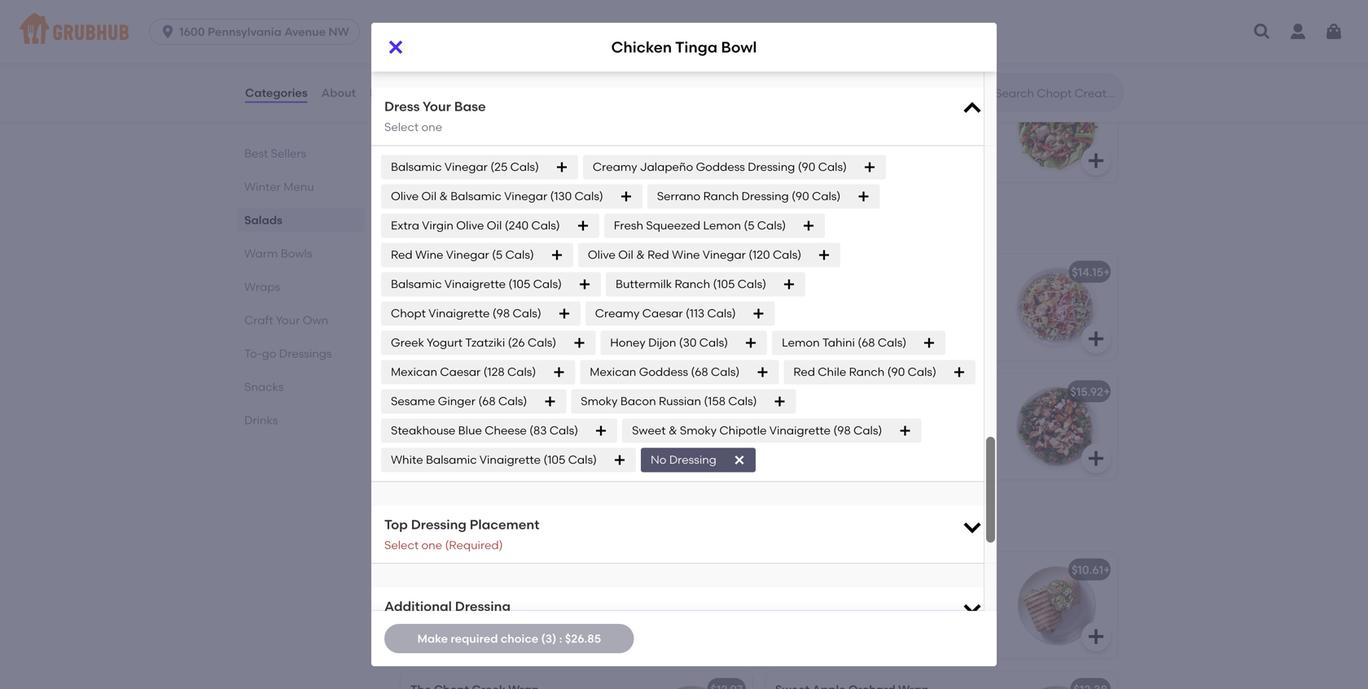 Task type: locate. For each thing, give the bounding box(es) containing it.
pepper inside avocado, grape tomatoes, corn, pepper jack cheese, crispy shallots, romaine
[[775, 7, 816, 21]]

sesame up steakhouse
[[391, 395, 435, 409]]

0 vertical spatial (5
[[744, 219, 755, 233]]

2 grilled from the left
[[775, 110, 812, 124]]

2 vertical spatial tomatoes,
[[492, 143, 548, 157]]

white down panko
[[391, 35, 423, 49]]

2 select from the top
[[384, 539, 419, 553]]

craft your own
[[244, 314, 328, 327]]

white balsamic vinaigrette (105 cals) down steakhouse blue cheese (83 cals)
[[391, 453, 597, 467]]

+ for blissful harvest bowl
[[1104, 385, 1111, 399]]

kale caesar wrap image
[[630, 553, 753, 658]]

1 vertical spatial ginger
[[438, 395, 476, 409]]

(68 for ginger
[[478, 395, 496, 409]]

scallions,
[[557, 338, 607, 352]]

0 horizontal spatial red
[[391, 248, 413, 262]]

(105 up all-
[[544, 35, 566, 49]]

vinaigrette down blissful
[[770, 424, 831, 438]]

mediterranean
[[775, 265, 859, 279]]

wraps
[[244, 280, 280, 294], [397, 514, 454, 535]]

warm up red wine vinegar (5 cals)
[[397, 216, 449, 237]]

(68 up "$15.33"
[[691, 365, 708, 379]]

grilled for grilled chicken, avocado, all-natural smoked bacon, cage-free egg, blue cheese, grape tomatoes, romaine
[[411, 110, 447, 124]]

kale inside aged parmesan, artisan croutons, kale & romaine
[[411, 606, 433, 620]]

1 vertical spatial no dressing
[[651, 453, 717, 467]]

0 vertical spatial $15.92 +
[[706, 265, 746, 279]]

bowl for blissful harvest bowl
[[863, 385, 890, 399]]

$15.92 + for chicken tinga bowl
[[706, 265, 746, 279]]

0 vertical spatial lemon
[[703, 219, 741, 233]]

0 vertical spatial choice
[[437, 288, 475, 302]]

warm bowls
[[397, 216, 504, 237], [244, 247, 312, 261]]

1 horizontal spatial (68
[[691, 365, 708, 379]]

0 horizontal spatial tinga
[[459, 265, 491, 279]]

santa fe salad image
[[995, 0, 1118, 62]]

blissful
[[775, 385, 814, 399]]

vinaigrette down cheese
[[480, 453, 541, 467]]

required
[[451, 632, 498, 646]]

balsamic down fried
[[426, 35, 477, 49]]

pennsylvania
[[208, 25, 282, 39]]

with up topped
[[566, 288, 589, 302]]

1 vertical spatial white balsamic vinaigrette (105 cals)
[[391, 453, 597, 467]]

grilled
[[411, 110, 447, 124], [775, 110, 812, 124]]

wraps up best seller
[[397, 514, 454, 535]]

one down classic
[[422, 120, 442, 134]]

best for best sellers
[[244, 147, 268, 160]]

svg image
[[961, 97, 984, 120], [722, 151, 741, 171], [1087, 151, 1106, 171], [555, 161, 568, 174], [863, 161, 876, 174], [620, 190, 633, 203], [578, 278, 591, 291], [722, 329, 741, 349], [1087, 329, 1106, 349], [573, 337, 586, 350], [745, 337, 758, 350], [756, 366, 769, 379], [773, 395, 787, 408], [595, 425, 608, 438], [899, 425, 912, 438], [613, 454, 626, 467], [733, 454, 746, 467], [961, 598, 984, 621], [1087, 627, 1106, 647]]

ranch up harvest
[[849, 365, 885, 379]]

panko
[[411, 0, 445, 4]]

select inside dress your base select one
[[384, 120, 419, 134]]

chicken, for classic cobb salad
[[450, 110, 495, 124]]

chips, inside cotija cheese, jalapeño peppers, tortilla chips, romaine
[[814, 603, 846, 617]]

0 horizontal spatial carrots,
[[517, 23, 559, 37]]

(98 down harvest
[[834, 424, 851, 438]]

topped
[[536, 305, 577, 319]]

1 horizontal spatial tahini
[[861, 265, 895, 279]]

0 vertical spatial goddess
[[696, 160, 745, 174]]

wine up buttermilk ranch (105 cals)
[[672, 248, 700, 262]]

1 vertical spatial no
[[651, 453, 667, 467]]

balsamic down smoked
[[391, 160, 442, 174]]

1 vertical spatial warm bowls
[[244, 247, 312, 261]]

lemon down serrano ranch dressing (90 cals)
[[703, 219, 741, 233]]

ginger up grilled chicken, carrots, roasted broccoli, pickled red onions, roasted almonds, spinach, romaine
[[823, 87, 861, 101]]

0 vertical spatial jack
[[567, 0, 590, 4]]

ranch for buttermilk
[[675, 277, 710, 291]]

0 horizontal spatial wine
[[415, 248, 443, 262]]

1 horizontal spatial red
[[869, 127, 887, 140]]

0 vertical spatial kale
[[551, 355, 574, 368]]

grilled inside 'grilled chicken, avocado, all-natural smoked bacon, cage-free egg, blue cheese, grape tomatoes, romaine'
[[411, 110, 447, 124]]

red up blissful
[[794, 365, 815, 379]]

ginger for (68
[[438, 395, 476, 409]]

with up scallions,
[[580, 305, 603, 319]]

0 horizontal spatial choice
[[437, 288, 475, 302]]

one inside top dressing placement select one (required)
[[422, 539, 442, 553]]

1 horizontal spatial pepper
[[775, 7, 816, 21]]

(105
[[544, 35, 566, 49], [509, 277, 531, 291], [713, 277, 735, 291], [544, 453, 566, 467]]

goddess up serrano ranch dressing (90 cals)
[[696, 160, 745, 174]]

0 vertical spatial tomatoes,
[[867, 0, 923, 4]]

(90
[[798, 160, 816, 174], [792, 190, 809, 203], [888, 365, 905, 379]]

one for your
[[422, 120, 442, 134]]

2 vertical spatial (90
[[888, 365, 905, 379]]

chips, up the marinated
[[522, 338, 554, 352]]

sesame
[[775, 87, 820, 101], [391, 395, 435, 409]]

wraps up "craft"
[[244, 280, 280, 294]]

your up smoked
[[423, 99, 451, 114]]

vinaigrette up chicken
[[429, 307, 490, 321]]

lemon
[[703, 219, 741, 233], [782, 336, 820, 350]]

1 vertical spatial wraps
[[397, 514, 454, 535]]

mexican
[[411, 305, 457, 319], [391, 365, 437, 379], [590, 365, 636, 379], [775, 564, 823, 577]]

caesar up chinese chicken bowl at the left of page
[[440, 365, 481, 379]]

best for best seller
[[420, 547, 441, 559]]

creamy caesar (113 cals)
[[595, 307, 736, 321]]

chicken
[[455, 322, 498, 335]]

1 vertical spatial one
[[422, 539, 442, 553]]

1 vertical spatial onions,
[[890, 127, 929, 140]]

roasted
[[908, 110, 951, 124], [932, 127, 975, 140]]

creamy
[[593, 160, 637, 174], [595, 307, 640, 321]]

1 horizontal spatial grilled
[[775, 110, 812, 124]]

white down steakhouse
[[391, 453, 423, 467]]

categories button
[[244, 64, 308, 122]]

0 horizontal spatial chicken tinga bowl
[[411, 265, 521, 279]]

$26.85
[[565, 632, 601, 646]]

choice left (3)
[[501, 632, 539, 646]]

+
[[739, 265, 746, 279], [1104, 265, 1111, 279], [739, 385, 746, 399], [1104, 385, 1111, 399], [739, 564, 746, 577], [1104, 564, 1111, 577]]

1 no from the top
[[651, 35, 667, 49]]

0 horizontal spatial wraps
[[244, 280, 280, 294]]

creamy down the blue
[[593, 160, 637, 174]]

1 horizontal spatial goddess
[[639, 365, 688, 379]]

about button
[[321, 64, 357, 122]]

grilled for grilled chicken, carrots, roasted broccoli, pickled red onions, roasted almonds, spinach, romaine
[[775, 110, 812, 124]]

select inside top dressing placement select one (required)
[[384, 539, 419, 553]]

chicken, inside panko fried chicken, pepper jack cheese, corn, grape tomatoes, pickled red onions, carrots, romaine
[[475, 0, 521, 4]]

oil left (240
[[487, 219, 502, 233]]

grilled chicken, carrots, roasted broccoli, pickled red onions, roasted almonds, spinach, romaine
[[775, 110, 975, 157]]

0 horizontal spatial (68
[[478, 395, 496, 409]]

cheese, down smoked
[[411, 143, 453, 157]]

(128
[[484, 365, 505, 379]]

(5 up balsamic vinaigrette (105 cals)
[[492, 248, 503, 262]]

(68 up steakhouse blue cheese (83 cals)
[[478, 395, 496, 409]]

1 vertical spatial (98
[[834, 424, 851, 438]]

tahini up chile
[[823, 336, 855, 350]]

1 vertical spatial creamy
[[595, 307, 640, 321]]

warm bowls down salads
[[244, 247, 312, 261]]

0 horizontal spatial caesar
[[440, 365, 481, 379]]

select for top
[[384, 539, 419, 553]]

0 horizontal spatial tortilla
[[484, 338, 519, 352]]

0 vertical spatial warm
[[397, 216, 449, 237]]

2 vertical spatial caesar
[[826, 564, 867, 577]]

2 horizontal spatial olive
[[588, 248, 616, 262]]

mexican caesar wrap
[[775, 564, 900, 577]]

mexican caesar wrap image
[[995, 553, 1118, 658]]

tomatoes, inside 'grilled chicken, avocado, all-natural smoked bacon, cage-free egg, blue cheese, grape tomatoes, romaine'
[[492, 143, 548, 157]]

vinaigrette up chopt vinaigrette (98 cals)
[[445, 277, 506, 291]]

1 white balsamic vinaigrette (105 cals) from the top
[[391, 35, 597, 49]]

romaine
[[562, 23, 608, 37], [775, 23, 822, 37], [551, 143, 597, 157], [879, 143, 925, 157], [849, 603, 895, 617], [447, 606, 494, 620]]

chinese chicken bowl
[[411, 385, 534, 399]]

0 vertical spatial tinga
[[675, 38, 718, 56]]

peppers,
[[909, 587, 957, 600]]

1 no dressing from the top
[[651, 35, 717, 49]]

(90 for red chile ranch (90 cals)
[[888, 365, 905, 379]]

one inside dress your base select one
[[422, 120, 442, 134]]

main navigation navigation
[[0, 0, 1368, 64]]

chicken, down "sesame ginger chicken salad"
[[814, 110, 860, 124]]

1 white from the top
[[391, 35, 423, 49]]

tomatoes, inside avocado, grape tomatoes, corn, pepper jack cheese, crispy shallots, romaine
[[867, 0, 923, 4]]

0 horizontal spatial ginger
[[438, 395, 476, 409]]

dressing
[[669, 35, 717, 49], [748, 160, 795, 174], [742, 190, 789, 203], [669, 453, 717, 467], [411, 517, 467, 533], [455, 599, 511, 615]]

bowl for chinese chicken bowl
[[507, 385, 534, 399]]

tahini right mediterranean
[[861, 265, 895, 279]]

1 vertical spatial goddess
[[460, 305, 509, 319]]

corn, inside panko fried chicken, pepper jack cheese, corn, grape tomatoes, pickled red onions, carrots, romaine
[[456, 7, 484, 21]]

cheese, inside panko fried chicken, pepper jack cheese, corn, grape tomatoes, pickled red onions, carrots, romaine
[[411, 7, 453, 21]]

pepper inside panko fried chicken, pepper jack cheese, corn, grape tomatoes, pickled red onions, carrots, romaine
[[524, 0, 564, 4]]

bacon
[[621, 395, 656, 409]]

cheese, inside 'grilled chicken, avocado, all-natural smoked bacon, cage-free egg, blue cheese, grape tomatoes, romaine'
[[411, 143, 453, 157]]

best
[[244, 147, 268, 160], [420, 547, 441, 559]]

(68 for tahini
[[858, 336, 875, 350]]

corn, up the "shallots,"
[[926, 0, 954, 4]]

tortilla down tinga,
[[484, 338, 519, 352]]

smoky
[[581, 395, 618, 409], [680, 424, 717, 438]]

0 vertical spatial creamy
[[593, 160, 637, 174]]

warm down salads
[[244, 247, 278, 261]]

all-
[[553, 110, 571, 124]]

0 vertical spatial tahini
[[861, 265, 895, 279]]

$15.92 + for blissful harvest bowl
[[1071, 385, 1111, 399]]

0 vertical spatial carrots,
[[517, 23, 559, 37]]

sesame ginger (68 cals)
[[391, 395, 527, 409]]

vinegar left (25
[[445, 160, 488, 174]]

oil for olive oil & red wine vinegar (120 cals)
[[618, 248, 634, 262]]

(90 for serrano ranch dressing (90 cals)
[[792, 190, 809, 203]]

0 vertical spatial corn,
[[926, 0, 954, 4]]

your up chopt in the top of the page
[[411, 288, 435, 302]]

smoky bacon russian (158 cals)
[[581, 395, 757, 409]]

pickled inside grilled chicken, carrots, roasted broccoli, pickled red onions, roasted almonds, spinach, romaine
[[826, 127, 866, 140]]

jack inside avocado, grape tomatoes, corn, pepper jack cheese, crispy shallots, romaine
[[819, 7, 842, 21]]

spinach,
[[829, 143, 876, 157]]

your for own
[[276, 314, 300, 327]]

(required)
[[445, 539, 503, 553]]

with
[[566, 288, 589, 302], [580, 305, 603, 319]]

2 $10.61 from the left
[[1072, 564, 1104, 577]]

pickled
[[411, 23, 451, 37], [826, 127, 866, 140]]

corn, inside avocado, grape tomatoes, corn, pepper jack cheese, crispy shallots, romaine
[[926, 0, 954, 4]]

1 horizontal spatial (98
[[834, 424, 851, 438]]

best left the 'sellers'
[[244, 147, 268, 160]]

0 horizontal spatial warm bowls
[[244, 247, 312, 261]]

your inside your choice of base drizzled with mexican goddess and topped with braised chicken tinga, avocado, black beans, tortilla chips, scallions, cotija cheese, marinated kale
[[411, 288, 435, 302]]

olive up red wine vinegar (5 cals)
[[456, 219, 484, 233]]

(98
[[493, 307, 510, 321], [834, 424, 851, 438]]

chips, inside your choice of base drizzled with mexican goddess and topped with braised chicken tinga, avocado, black beans, tortilla chips, scallions, cotija cheese, marinated kale
[[522, 338, 554, 352]]

(130
[[550, 190, 572, 203]]

balsamic down the blue
[[426, 453, 477, 467]]

1 horizontal spatial best
[[420, 547, 441, 559]]

red up spinach,
[[869, 127, 887, 140]]

$15.92 for blissful harvest bowl
[[1071, 385, 1104, 399]]

avocado, up cage-
[[498, 110, 550, 124]]

snacks
[[244, 380, 284, 394]]

2 horizontal spatial goddess
[[696, 160, 745, 174]]

sesame up broccoli,
[[775, 87, 820, 101]]

caesar up cotija cheese, jalapeño peppers, tortilla chips, romaine
[[826, 564, 867, 577]]

onions,
[[475, 23, 514, 37], [890, 127, 929, 140]]

1 horizontal spatial tinga
[[675, 38, 718, 56]]

tahini
[[861, 265, 895, 279], [823, 336, 855, 350]]

red inside grilled chicken, carrots, roasted broccoli, pickled red onions, roasted almonds, spinach, romaine
[[869, 127, 887, 140]]

avocado, down topped
[[535, 322, 587, 335]]

1 one from the top
[[422, 120, 442, 134]]

warm bowls up red wine vinegar (5 cals)
[[397, 216, 504, 237]]

1 horizontal spatial onions,
[[890, 127, 929, 140]]

(5
[[744, 219, 755, 233], [492, 248, 503, 262]]

oil for olive oil & balsamic vinegar (130 cals)
[[422, 190, 437, 203]]

chicken, up bacon, in the top of the page
[[450, 110, 495, 124]]

tahini for mediterranean
[[861, 265, 895, 279]]

1 vertical spatial $14.15
[[1072, 265, 1104, 279]]

1 select from the top
[[384, 120, 419, 134]]

tomatoes,
[[867, 0, 923, 4], [523, 7, 579, 21], [492, 143, 548, 157]]

chinese
[[411, 385, 456, 399]]

chile
[[818, 365, 847, 379]]

0 vertical spatial ranch
[[703, 190, 739, 203]]

onions, up cobb
[[475, 23, 514, 37]]

caesar up dijon
[[642, 307, 683, 321]]

choice up chopt vinaigrette (98 cals)
[[437, 288, 475, 302]]

1 grilled from the left
[[411, 110, 447, 124]]

mexican for mexican caesar wrap
[[775, 564, 823, 577]]

vinegar up (240
[[504, 190, 547, 203]]

$14.15
[[1076, 87, 1108, 101], [1072, 265, 1104, 279]]

romaine inside avocado, grape tomatoes, corn, pepper jack cheese, crispy shallots, romaine
[[775, 23, 822, 37]]

tortilla inside cotija cheese, jalapeño peppers, tortilla chips, romaine
[[775, 603, 811, 617]]

1 vertical spatial (5
[[492, 248, 503, 262]]

chicken, right fried
[[475, 0, 521, 4]]

roasted down "sesame ginger chicken salad"
[[908, 110, 951, 124]]

mexican for mexican goddess (68 cals)
[[590, 365, 636, 379]]

balsamic vinaigrette (105 cals)
[[391, 277, 562, 291]]

1 vertical spatial choice
[[501, 632, 539, 646]]

olive oil & balsamic vinegar (130 cals)
[[391, 190, 603, 203]]

1 $10.61 from the left
[[707, 564, 739, 577]]

(83
[[530, 424, 547, 438]]

0 horizontal spatial best
[[244, 147, 268, 160]]

avocado, grape tomatoes, corn, pepper jack cheese, crispy shallots, romaine button
[[766, 0, 1118, 62]]

1 horizontal spatial wraps
[[397, 514, 454, 535]]

kale inside your choice of base drizzled with mexican goddess and topped with braised chicken tinga, avocado, black beans, tortilla chips, scallions, cotija cheese, marinated kale
[[551, 355, 574, 368]]

caesar
[[642, 307, 683, 321], [440, 365, 481, 379], [826, 564, 867, 577]]

chicken, for sesame ginger chicken salad
[[814, 110, 860, 124]]

honey dijon (30 cals)
[[610, 336, 728, 350]]

svg image
[[1253, 22, 1272, 42], [1324, 22, 1344, 42], [160, 24, 176, 40], [722, 31, 741, 51], [613, 35, 626, 48], [733, 35, 746, 48], [386, 37, 406, 57], [857, 190, 870, 203], [576, 219, 590, 232], [802, 219, 816, 232], [550, 249, 564, 262], [818, 249, 831, 262], [783, 278, 796, 291], [558, 307, 571, 320], [752, 307, 765, 320], [923, 337, 936, 350], [553, 366, 566, 379], [953, 366, 966, 379], [544, 395, 557, 408], [722, 449, 741, 469], [1087, 449, 1106, 469], [961, 516, 984, 539]]

chicken, inside grilled chicken, carrots, roasted broccoli, pickled red onions, roasted almonds, spinach, romaine
[[814, 110, 860, 124]]

0 vertical spatial tortilla
[[484, 338, 519, 352]]

jack inside panko fried chicken, pepper jack cheese, corn, grape tomatoes, pickled red onions, carrots, romaine
[[567, 0, 590, 4]]

bowls
[[453, 216, 504, 237], [281, 247, 312, 261]]

roasted down the search icon
[[932, 127, 975, 140]]

your
[[423, 99, 451, 114], [411, 288, 435, 302], [276, 314, 300, 327]]

mexican down the 'honey'
[[590, 365, 636, 379]]

cheese, down 'beans,'
[[444, 355, 487, 368]]

chicken, inside 'grilled chicken, avocado, all-natural smoked bacon, cage-free egg, blue cheese, grape tomatoes, romaine'
[[450, 110, 495, 124]]

1 vertical spatial chicken tinga bowl
[[411, 265, 521, 279]]

0 vertical spatial oil
[[422, 190, 437, 203]]

squeezed
[[646, 219, 701, 233]]

1 horizontal spatial bowls
[[453, 216, 504, 237]]

chips, down mexican caesar wrap
[[814, 603, 846, 617]]

caesar for wrap
[[826, 564, 867, 577]]

balsamic vinegar (25 cals)
[[391, 160, 539, 174]]

mexican up cotija
[[775, 564, 823, 577]]

your left own
[[276, 314, 300, 327]]

0 vertical spatial no
[[651, 35, 667, 49]]

ranch down olive oil & red wine vinegar (120 cals)
[[675, 277, 710, 291]]

grape inside avocado, grape tomatoes, corn, pepper jack cheese, crispy shallots, romaine
[[830, 0, 864, 4]]

0 vertical spatial pepper
[[524, 0, 564, 4]]

salad right cobb
[[488, 87, 521, 101]]

oil down fresh
[[618, 248, 634, 262]]

your inside dress your base select one
[[423, 99, 451, 114]]

0 horizontal spatial (98
[[493, 307, 510, 321]]

(98 down base
[[493, 307, 510, 321]]

grilled inside grilled chicken, carrots, roasted broccoli, pickled red onions, roasted almonds, spinach, romaine
[[775, 110, 812, 124]]

cals)
[[568, 35, 597, 49], [510, 160, 539, 174], [818, 160, 847, 174], [575, 190, 603, 203], [812, 190, 841, 203], [531, 219, 560, 233], [757, 219, 786, 233], [505, 248, 534, 262], [773, 248, 802, 262], [533, 277, 562, 291], [738, 277, 767, 291], [513, 307, 541, 321], [707, 307, 736, 321], [528, 336, 557, 350], [700, 336, 728, 350], [878, 336, 907, 350], [507, 365, 536, 379], [711, 365, 740, 379], [908, 365, 937, 379], [498, 395, 527, 409], [728, 395, 757, 409], [550, 424, 578, 438], [854, 424, 882, 438], [568, 453, 597, 467]]

romaine inside panko fried chicken, pepper jack cheese, corn, grape tomatoes, pickled red onions, carrots, romaine
[[562, 23, 608, 37]]

2 vertical spatial oil
[[618, 248, 634, 262]]

1 vertical spatial bowls
[[281, 247, 312, 261]]

aged
[[411, 590, 440, 604]]

red up "buttermilk" at the left top of page
[[648, 248, 669, 262]]

onions, down "sesame ginger chicken salad"
[[890, 127, 929, 140]]

white balsamic vinaigrette (105 cals) down fried
[[391, 35, 597, 49]]

1 horizontal spatial $10.61
[[1072, 564, 1104, 577]]

corn, down fried
[[456, 7, 484, 21]]

0 vertical spatial onions,
[[475, 23, 514, 37]]

0 horizontal spatial pickled
[[411, 23, 451, 37]]

yogurt
[[427, 336, 463, 350]]

sesame ginger chicken salad
[[775, 87, 945, 101]]

(26
[[508, 336, 525, 350]]

cheese, down mexican caesar wrap
[[812, 587, 854, 600]]

goddess
[[696, 160, 745, 174], [460, 305, 509, 319], [639, 365, 688, 379]]

red
[[391, 248, 413, 262], [648, 248, 669, 262], [794, 365, 815, 379]]

1 vertical spatial ranch
[[675, 277, 710, 291]]

1 horizontal spatial ginger
[[823, 87, 861, 101]]

best left seller
[[420, 547, 441, 559]]

bowl for chicken tinga bowl
[[494, 265, 521, 279]]

0 vertical spatial ginger
[[823, 87, 861, 101]]

one for dressing
[[422, 539, 442, 553]]

0 vertical spatial (98
[[493, 307, 510, 321]]

virgin
[[422, 219, 454, 233]]

avocado, inside your choice of base drizzled with mexican goddess and topped with braised chicken tinga, avocado, black beans, tortilla chips, scallions, cotija cheese, marinated kale
[[535, 322, 587, 335]]

0 horizontal spatial goddess
[[460, 305, 509, 319]]

olive up "extra" at the left of page
[[391, 190, 419, 203]]

bowls up red wine vinegar (5 cals)
[[453, 216, 504, 237]]

tortilla down cotija
[[775, 603, 811, 617]]

1 horizontal spatial corn,
[[926, 0, 954, 4]]

kale down 'aged' on the bottom left of the page
[[411, 606, 433, 620]]

0 horizontal spatial corn,
[[456, 7, 484, 21]]

select down 'top'
[[384, 539, 419, 553]]

1 horizontal spatial $15.92 +
[[1071, 385, 1111, 399]]

caesar for (128
[[440, 365, 481, 379]]

(68 up 'red chile ranch (90 cals)' at the bottom
[[858, 336, 875, 350]]

0 vertical spatial grape
[[830, 0, 864, 4]]

salad left the search icon
[[912, 87, 945, 101]]

fried
[[448, 0, 473, 4]]

1 horizontal spatial (5
[[744, 219, 755, 233]]

oil up virgin
[[422, 190, 437, 203]]

1 vertical spatial pepper
[[775, 7, 816, 21]]

kale down scallions,
[[551, 355, 574, 368]]

romaine inside grilled chicken, carrots, roasted broccoli, pickled red onions, roasted almonds, spinach, romaine
[[879, 143, 925, 157]]

extra virgin olive oil (240 cals)
[[391, 219, 560, 233]]

chicken tinga bowl
[[611, 38, 757, 56], [411, 265, 521, 279]]

wine down virgin
[[415, 248, 443, 262]]

blissful harvest bowl image
[[995, 374, 1118, 480]]

vinegar left (120 in the right of the page
[[703, 248, 746, 262]]

goddess inside your choice of base drizzled with mexican goddess and topped with braised chicken tinga, avocado, black beans, tortilla chips, scallions, cotija cheese, marinated kale
[[460, 305, 509, 319]]

olive down fresh
[[588, 248, 616, 262]]

0 horizontal spatial chips,
[[522, 338, 554, 352]]

goddess down of
[[460, 305, 509, 319]]

+ for mexican caesar wrap
[[1104, 564, 1111, 577]]

1 vertical spatial (68
[[691, 365, 708, 379]]

1 vertical spatial pickled
[[826, 127, 866, 140]]

lemon up chile
[[782, 336, 820, 350]]

free
[[532, 127, 553, 140]]

2 one from the top
[[422, 539, 442, 553]]

pickled down panko
[[411, 23, 451, 37]]

to-
[[244, 347, 262, 361]]

no
[[651, 35, 667, 49], [651, 453, 667, 467]]

1 vertical spatial carrots,
[[863, 110, 905, 124]]

1 vertical spatial select
[[384, 539, 419, 553]]

1 horizontal spatial $10.61 +
[[1072, 564, 1111, 577]]

red
[[453, 23, 472, 37], [869, 127, 887, 140]]

red for red chile ranch (90 cals)
[[794, 365, 815, 379]]

0 vertical spatial warm bowls
[[397, 216, 504, 237]]

avocado, inside 'grilled chicken, avocado, all-natural smoked bacon, cage-free egg, blue cheese, grape tomatoes, romaine'
[[498, 110, 550, 124]]

creamy jalapeño goddess dressing (90 cals)
[[593, 160, 847, 174]]

chicken
[[611, 38, 672, 56], [863, 87, 909, 101], [411, 265, 456, 279], [459, 385, 504, 399]]

(120
[[749, 248, 770, 262]]

0 horizontal spatial oil
[[422, 190, 437, 203]]

Search Chopt Creative Salad Co. search field
[[994, 86, 1118, 101]]

cheese, down panko
[[411, 7, 453, 21]]

grilled up broccoli,
[[775, 110, 812, 124]]

(25
[[491, 160, 508, 174]]

mexican up 'chinese'
[[391, 365, 437, 379]]

1 horizontal spatial choice
[[501, 632, 539, 646]]

1 vertical spatial red
[[869, 127, 887, 140]]



Task type: vqa. For each thing, say whether or not it's contained in the screenshot.
right 'Save this restaurant' image
no



Task type: describe. For each thing, give the bounding box(es) containing it.
sesame for sesame ginger chicken salad
[[775, 87, 820, 101]]

$15.33
[[705, 385, 739, 399]]

categories
[[245, 86, 308, 100]]

ranch for serrano
[[703, 190, 739, 203]]

fresh squeezed lemon (5 cals)
[[614, 219, 786, 233]]

1 vertical spatial lemon
[[782, 336, 820, 350]]

avenue
[[284, 25, 326, 39]]

2 vertical spatial ranch
[[849, 365, 885, 379]]

(105 up and
[[509, 277, 531, 291]]

drizzled
[[521, 288, 563, 302]]

tzatziki
[[465, 336, 505, 350]]

1 vertical spatial warm
[[244, 247, 278, 261]]

bowl for mediterranean tahini bowl
[[897, 265, 924, 279]]

$14.15 for $14.15
[[1076, 87, 1108, 101]]

0 vertical spatial $15.92
[[710, 87, 743, 101]]

artisan
[[506, 590, 544, 604]]

2 $10.61 + from the left
[[1072, 564, 1111, 577]]

romaine inside aged parmesan, artisan croutons, kale & romaine
[[447, 606, 494, 620]]

onions, inside panko fried chicken, pepper jack cheese, corn, grape tomatoes, pickled red onions, carrots, romaine
[[475, 23, 514, 37]]

classic cobb salad
[[411, 87, 521, 101]]

olive oil & red wine vinegar (120 cals)
[[588, 248, 802, 262]]

0 vertical spatial with
[[566, 288, 589, 302]]

caesar for (113
[[642, 307, 683, 321]]

parmesan,
[[443, 590, 503, 604]]

top
[[384, 517, 408, 533]]

avocado, grape tomatoes, corn, pepper jack cheese, crispy shallots, romaine
[[775, 0, 970, 37]]

1 horizontal spatial warm
[[397, 216, 449, 237]]

pickled inside panko fried chicken, pepper jack cheese, corn, grape tomatoes, pickled red onions, carrots, romaine
[[411, 23, 451, 37]]

tortilla inside your choice of base drizzled with mexican goddess and topped with braised chicken tinga, avocado, black beans, tortilla chips, scallions, cotija cheese, marinated kale
[[484, 338, 519, 352]]

(105 down (83
[[544, 453, 566, 467]]

cotija
[[411, 355, 442, 368]]

buttermilk ranch (105 cals)
[[616, 277, 767, 291]]

and
[[512, 305, 534, 319]]

(158
[[704, 395, 726, 409]]

croutons,
[[547, 590, 599, 604]]

1 $10.61 + from the left
[[707, 564, 746, 577]]

1 vertical spatial tinga
[[459, 265, 491, 279]]

(5 for lemon
[[744, 219, 755, 233]]

mexican goddess (68 cals)
[[590, 365, 740, 379]]

1 wine from the left
[[415, 248, 443, 262]]

menu
[[284, 180, 314, 194]]

2 white from the top
[[391, 453, 423, 467]]

make
[[417, 632, 448, 646]]

winter
[[244, 180, 281, 194]]

blissful harvest bowl
[[775, 385, 890, 399]]

red chile ranch (90 cals)
[[794, 365, 937, 379]]

+ for chicken tinga bowl
[[739, 265, 746, 279]]

salads
[[244, 213, 283, 227]]

base
[[491, 288, 518, 302]]

0 vertical spatial chicken tinga bowl
[[611, 38, 757, 56]]

+ for mediterranean tahini bowl
[[1104, 265, 1111, 279]]

sweet & smoky chipotle vinaigrette (98 cals)
[[632, 424, 882, 438]]

1 horizontal spatial olive
[[456, 219, 484, 233]]

cobb
[[454, 87, 485, 101]]

0 horizontal spatial lemon
[[703, 219, 741, 233]]

select for dress
[[384, 120, 419, 134]]

0 vertical spatial bowls
[[453, 216, 504, 237]]

seller
[[444, 547, 470, 559]]

0 horizontal spatial bowls
[[281, 247, 312, 261]]

red inside panko fried chicken, pepper jack cheese, corn, grape tomatoes, pickled red onions, carrots, romaine
[[453, 23, 472, 37]]

balsamic up extra virgin olive oil (240 cals)
[[451, 190, 502, 203]]

mexican inside your choice of base drizzled with mexican goddess and topped with braised chicken tinga, avocado, black beans, tortilla chips, scallions, cotija cheese, marinated kale
[[411, 305, 457, 319]]

cheese, inside cotija cheese, jalapeño peppers, tortilla chips, romaine
[[812, 587, 854, 600]]

1 salad from the left
[[488, 87, 521, 101]]

serrano ranch dressing (90 cals)
[[657, 190, 841, 203]]

cheese, inside your choice of base drizzled with mexican goddess and topped with braised chicken tinga, avocado, black beans, tortilla chips, scallions, cotija cheese, marinated kale
[[444, 355, 487, 368]]

sesame ginger chicken salad image
[[995, 76, 1118, 182]]

2 no dressing from the top
[[651, 453, 717, 467]]

+ for chinese chicken bowl
[[739, 385, 746, 399]]

olive for olive oil & red wine vinegar (120 cals)
[[588, 248, 616, 262]]

sweet apple orchard wrap image
[[995, 672, 1118, 690]]

avocado,
[[775, 0, 828, 4]]

chopt vinaigrette (98 cals)
[[391, 307, 541, 321]]

of
[[477, 288, 488, 302]]

sesame for sesame ginger (68 cals)
[[391, 395, 435, 409]]

1 vertical spatial with
[[580, 305, 603, 319]]

classic cobb salad image
[[630, 76, 753, 182]]

creamy for creamy jalapeño goddess dressing (90 cals)
[[593, 160, 637, 174]]

0 vertical spatial wraps
[[244, 280, 280, 294]]

tahini for lemon
[[823, 336, 855, 350]]

2 salad from the left
[[912, 87, 945, 101]]

$14.15 for $14.15 +
[[1072, 265, 1104, 279]]

$15.92 for chicken tinga bowl
[[706, 265, 739, 279]]

0 vertical spatial roasted
[[908, 110, 951, 124]]

onions, inside grilled chicken, carrots, roasted broccoli, pickled red onions, roasted almonds, spinach, romaine
[[890, 127, 929, 140]]

greek
[[391, 336, 424, 350]]

chinese chicken bowl image
[[630, 374, 753, 480]]

base
[[454, 99, 486, 114]]

carrots, inside panko fried chicken, pepper jack cheese, corn, grape tomatoes, pickled red onions, carrots, romaine
[[517, 23, 559, 37]]

1 horizontal spatial smoky
[[680, 424, 717, 438]]

(68 for goddess
[[691, 365, 708, 379]]

marinated
[[490, 355, 548, 368]]

serrano
[[657, 190, 701, 203]]

cotija cheese, jalapeño peppers, tortilla chips, romaine
[[775, 587, 957, 617]]

cage-
[[498, 127, 532, 140]]

vinegar down extra virgin olive oil (240 cals)
[[446, 248, 489, 262]]

& inside aged parmesan, artisan croutons, kale & romaine
[[436, 606, 445, 620]]

cheese, inside avocado, grape tomatoes, corn, pepper jack cheese, crispy shallots, romaine
[[844, 7, 887, 21]]

cheese
[[485, 424, 527, 438]]

almonds,
[[775, 143, 826, 157]]

mexican caesar (128 cals)
[[391, 365, 536, 379]]

drinks
[[244, 414, 278, 428]]

choice inside your choice of base drizzled with mexican goddess and topped with braised chicken tinga, avocado, black beans, tortilla chips, scallions, cotija cheese, marinated kale
[[437, 288, 475, 302]]

grape inside 'grilled chicken, avocado, all-natural smoked bacon, cage-free egg, blue cheese, grape tomatoes, romaine'
[[456, 143, 489, 157]]

vinaigrette up cobb
[[480, 35, 541, 49]]

& up "buttermilk" at the left top of page
[[636, 248, 645, 262]]

(105 down olive oil & red wine vinegar (120 cals)
[[713, 277, 735, 291]]

blue
[[458, 424, 482, 438]]

red for red wine vinegar (5 cals)
[[391, 248, 413, 262]]

sweet
[[632, 424, 666, 438]]

top dressing placement select one (required)
[[384, 517, 540, 553]]

lemon tahini (68 cals)
[[782, 336, 907, 350]]

craft
[[244, 314, 273, 327]]

nw
[[329, 25, 349, 39]]

tomatoes, inside panko fried chicken, pepper jack cheese, corn, grape tomatoes, pickled red onions, carrots, romaine
[[523, 7, 579, 21]]

balsamic up chopt in the top of the page
[[391, 277, 442, 291]]

your for base
[[423, 99, 451, 114]]

the chopt greek wrap image
[[630, 672, 753, 690]]

buttermilk
[[616, 277, 672, 291]]

chopt
[[391, 307, 426, 321]]

chipotle
[[720, 424, 767, 438]]

creamy for creamy caesar (113 cals)
[[595, 307, 640, 321]]

mexican for mexican caesar (128 cals)
[[391, 365, 437, 379]]

1 horizontal spatial red
[[648, 248, 669, 262]]

2 no from the top
[[651, 453, 667, 467]]

1600
[[179, 25, 205, 39]]

jalapeño
[[857, 587, 906, 600]]

tinga,
[[501, 322, 532, 335]]

mediterranean tahini bowl image
[[995, 254, 1118, 360]]

ginger for chicken
[[823, 87, 861, 101]]

smoked
[[411, 127, 454, 140]]

1 horizontal spatial warm bowls
[[397, 216, 504, 237]]

panko fried chicken, pepper jack cheese, corn, grape tomatoes, pickled red onions, carrots, romaine
[[411, 0, 608, 37]]

fresh
[[614, 219, 644, 233]]

shallots,
[[925, 7, 970, 21]]

dress
[[384, 99, 420, 114]]

steakhouse
[[391, 424, 456, 438]]

(5 for vinegar
[[492, 248, 503, 262]]

crispy chicken ranch salad image
[[630, 0, 753, 62]]

black
[[411, 338, 441, 352]]

& up virgin
[[439, 190, 448, 203]]

1 horizontal spatial oil
[[487, 219, 502, 233]]

0 horizontal spatial smoky
[[581, 395, 618, 409]]

olive for olive oil & balsamic vinegar (130 cals)
[[391, 190, 419, 203]]

2 vertical spatial goddess
[[639, 365, 688, 379]]

grape inside panko fried chicken, pepper jack cheese, corn, grape tomatoes, pickled red onions, carrots, romaine
[[487, 7, 520, 21]]

& right sweet
[[669, 424, 677, 438]]

russian
[[659, 395, 701, 409]]

romaine inside cotija cheese, jalapeño peppers, tortilla chips, romaine
[[849, 603, 895, 617]]

extra
[[391, 219, 419, 233]]

natural
[[571, 110, 611, 124]]

chicken tinga bowl image
[[630, 254, 753, 360]]

0 vertical spatial (90
[[798, 160, 816, 174]]

2 white balsamic vinaigrette (105 cals) from the top
[[391, 453, 597, 467]]

make required choice (3) : $26.85
[[417, 632, 601, 646]]

dressings
[[279, 347, 332, 361]]

broccoli,
[[775, 127, 823, 140]]

2 wine from the left
[[672, 248, 700, 262]]

(30
[[679, 336, 697, 350]]

1 vertical spatial roasted
[[932, 127, 975, 140]]

carrots, inside grilled chicken, carrots, roasted broccoli, pickled red onions, roasted almonds, spinach, romaine
[[863, 110, 905, 124]]

classic
[[411, 87, 451, 101]]

wrap
[[869, 564, 900, 577]]

bacon,
[[457, 127, 496, 140]]

additional dressing
[[384, 599, 511, 615]]

svg image inside 1600 pennsylvania avenue nw button
[[160, 24, 176, 40]]

search icon image
[[969, 83, 989, 103]]

romaine inside 'grilled chicken, avocado, all-natural smoked bacon, cage-free egg, blue cheese, grape tomatoes, romaine'
[[551, 143, 597, 157]]

dressing inside top dressing placement select one (required)
[[411, 517, 467, 533]]

additional
[[384, 599, 452, 615]]



